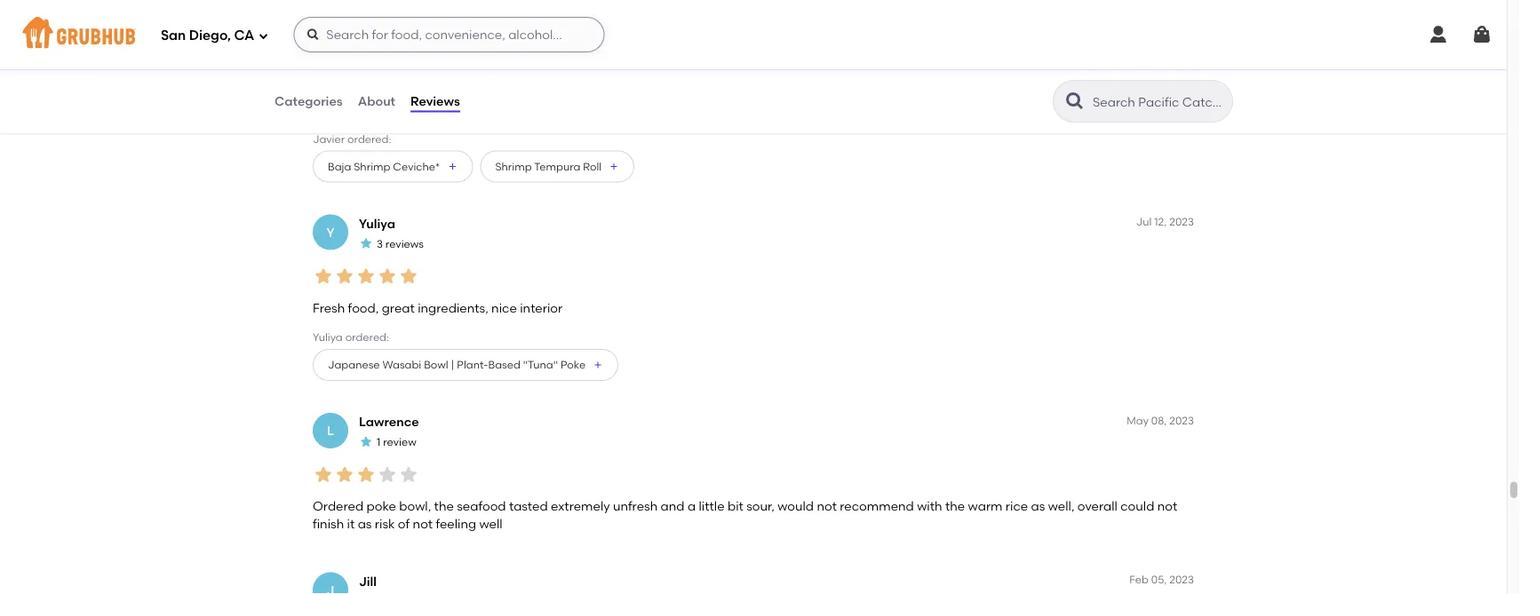 Task type: describe. For each thing, give the bounding box(es) containing it.
about
[[358, 94, 396, 109]]

1
[[377, 436, 381, 449]]

l
[[327, 423, 334, 439]]

2 shrimp from the left
[[495, 160, 532, 173]]

shrimp tempura roll button
[[480, 151, 635, 183]]

plant-
[[457, 359, 488, 372]]

"tuna"
[[523, 359, 558, 372]]

y
[[327, 225, 335, 240]]

ordered poke bowl, the seafood tasted extremely unfresh and a little bit sour, would not recommend with the warm rice as well, overall could not finish it as risk of not feeling well
[[313, 499, 1178, 532]]

main navigation navigation
[[0, 0, 1508, 69]]

it
[[347, 517, 355, 532]]

tempura
[[535, 160, 581, 173]]

Search for food, convenience, alcohol... search field
[[294, 17, 605, 52]]

lawrence
[[359, 415, 419, 430]]

1 horizontal spatial not
[[817, 499, 837, 514]]

12,
[[1155, 216, 1168, 228]]

3 2023 from the top
[[1170, 574, 1195, 587]]

yuliya for yuliya ordered:
[[313, 331, 343, 344]]

and
[[661, 499, 685, 514]]

feb 05, 2023
[[1130, 574, 1195, 587]]

1 vertical spatial as
[[358, 517, 372, 532]]

food was incredible!!
[[313, 102, 440, 117]]

2 horizontal spatial svg image
[[1428, 24, 1450, 45]]

j
[[327, 26, 335, 41]]

shrimp tempura roll
[[495, 160, 602, 173]]

great
[[382, 300, 415, 316]]

feb
[[1130, 574, 1149, 587]]

bit
[[728, 499, 744, 514]]

reviews
[[411, 94, 460, 109]]

was
[[346, 102, 370, 117]]

ingredients,
[[418, 300, 489, 316]]

3 reviews
[[377, 237, 424, 250]]

based
[[488, 359, 521, 372]]

reviews for incredible!!
[[385, 39, 424, 52]]

food
[[313, 102, 343, 117]]

extremely
[[551, 499, 610, 514]]

food,
[[348, 300, 379, 316]]

categories button
[[274, 69, 344, 133]]

bowl,
[[399, 499, 431, 514]]

jill
[[359, 574, 377, 589]]

interior
[[520, 300, 563, 316]]

0 horizontal spatial not
[[413, 517, 433, 532]]

ca
[[234, 28, 254, 44]]

1 horizontal spatial svg image
[[306, 28, 320, 42]]

reviews button
[[410, 69, 461, 133]]

with
[[918, 499, 943, 514]]

tasted
[[509, 499, 548, 514]]

unfresh
[[613, 499, 658, 514]]

fresh food, great ingredients, nice interior
[[313, 300, 563, 316]]

may
[[1127, 414, 1149, 427]]

bowl
[[424, 359, 449, 372]]

finish
[[313, 517, 344, 532]]

would
[[778, 499, 814, 514]]

san
[[161, 28, 186, 44]]

jul 12, 2023
[[1137, 216, 1195, 228]]

well
[[480, 517, 503, 532]]

categories
[[275, 94, 343, 109]]

review
[[383, 436, 417, 449]]

2 the from the left
[[946, 499, 966, 514]]

san diego, ca
[[161, 28, 254, 44]]

plus icon image for japanese wasabi bowl | plant-based "tuna" poke
[[593, 360, 604, 371]]

05,
[[1152, 574, 1167, 587]]

baja shrimp ceviche*
[[328, 160, 440, 173]]



Task type: locate. For each thing, give the bounding box(es) containing it.
svg image right the ca
[[258, 31, 269, 41]]

3
[[377, 237, 383, 250]]

plus icon image right roll
[[609, 161, 620, 172]]

the
[[434, 499, 454, 514], [946, 499, 966, 514]]

1 the from the left
[[434, 499, 454, 514]]

2023 for fresh food, great ingredients, nice interior
[[1170, 216, 1195, 228]]

0 horizontal spatial the
[[434, 499, 454, 514]]

plus icon image right ceviche*
[[447, 161, 458, 172]]

javier for javier ordered:
[[313, 132, 345, 145]]

as
[[1032, 499, 1046, 514], [358, 517, 372, 532]]

plus icon image for shrimp tempura roll
[[609, 161, 620, 172]]

javier ordered:
[[313, 132, 391, 145]]

shrimp right the baja
[[354, 160, 391, 173]]

2 reviews
[[377, 39, 424, 52]]

fresh
[[313, 300, 345, 316]]

little
[[699, 499, 725, 514]]

ordered: down food,
[[345, 331, 389, 344]]

could
[[1121, 499, 1155, 514]]

jul
[[1137, 216, 1152, 228]]

as right it
[[358, 517, 372, 532]]

yuliya
[[359, 216, 395, 231], [313, 331, 343, 344]]

1 vertical spatial yuliya
[[313, 331, 343, 344]]

reviews right 2
[[385, 39, 424, 52]]

not right the would
[[817, 499, 837, 514]]

recommend
[[840, 499, 915, 514]]

about button
[[357, 69, 397, 133]]

0 horizontal spatial as
[[358, 517, 372, 532]]

1 shrimp from the left
[[354, 160, 391, 173]]

javier up 2
[[359, 17, 398, 33]]

0 horizontal spatial plus icon image
[[447, 161, 458, 172]]

japanese
[[328, 359, 380, 372]]

1 horizontal spatial shrimp
[[495, 160, 532, 173]]

japanese wasabi bowl | plant-based "tuna" poke
[[328, 359, 586, 372]]

1 horizontal spatial javier
[[359, 17, 398, 33]]

2 vertical spatial 2023
[[1170, 574, 1195, 587]]

Search Pacific Catch - La Jolla search field
[[1092, 93, 1228, 110]]

2023 right 12,
[[1170, 216, 1195, 228]]

0 vertical spatial as
[[1032, 499, 1046, 514]]

plus icon image inside shrimp tempura roll button
[[609, 161, 620, 172]]

not right of
[[413, 517, 433, 532]]

ordered: for food,
[[345, 331, 389, 344]]

1 vertical spatial ordered:
[[345, 331, 389, 344]]

javier
[[359, 17, 398, 33], [313, 132, 345, 145]]

star icon image
[[359, 38, 373, 52], [313, 67, 334, 89], [334, 67, 356, 89], [356, 67, 377, 89], [377, 67, 398, 89], [398, 67, 420, 89], [359, 236, 373, 251], [313, 266, 334, 287], [334, 266, 356, 287], [356, 266, 377, 287], [377, 266, 398, 287], [398, 266, 420, 287], [359, 435, 373, 449], [313, 465, 334, 486], [334, 465, 356, 486], [356, 465, 377, 486], [377, 465, 398, 486], [398, 465, 420, 486]]

0 horizontal spatial yuliya
[[313, 331, 343, 344]]

2 reviews from the top
[[386, 237, 424, 250]]

nice
[[492, 300, 517, 316]]

svg image
[[1428, 24, 1450, 45], [306, 28, 320, 42], [258, 31, 269, 41]]

yuliya ordered:
[[313, 331, 389, 344]]

reviews
[[385, 39, 424, 52], [386, 237, 424, 250]]

baja
[[328, 160, 351, 173]]

not
[[817, 499, 837, 514], [1158, 499, 1178, 514], [413, 517, 433, 532]]

diego,
[[189, 28, 231, 44]]

yuliya down "fresh"
[[313, 331, 343, 344]]

1 horizontal spatial yuliya
[[359, 216, 395, 231]]

poke
[[561, 359, 586, 372]]

warm
[[969, 499, 1003, 514]]

0 horizontal spatial shrimp
[[354, 160, 391, 173]]

0 horizontal spatial javier
[[313, 132, 345, 145]]

1 reviews from the top
[[385, 39, 424, 52]]

yuliya up 3
[[359, 216, 395, 231]]

risk
[[375, 517, 395, 532]]

javier down the food on the top
[[313, 132, 345, 145]]

of
[[398, 517, 410, 532]]

roll
[[583, 160, 602, 173]]

0 vertical spatial yuliya
[[359, 216, 395, 231]]

0 vertical spatial 2023
[[1170, 216, 1195, 228]]

svg image left svg image
[[1428, 24, 1450, 45]]

1 horizontal spatial as
[[1032, 499, 1046, 514]]

plus icon image inside japanese wasabi bowl | plant-based "tuna" poke button
[[593, 360, 604, 371]]

ordered:
[[348, 132, 391, 145], [345, 331, 389, 344]]

0 vertical spatial reviews
[[385, 39, 424, 52]]

2023 right 08,
[[1170, 414, 1195, 427]]

the up feeling
[[434, 499, 454, 514]]

rice
[[1006, 499, 1029, 514]]

1 vertical spatial reviews
[[386, 237, 424, 250]]

ordered: down food was incredible!!
[[348, 132, 391, 145]]

ordered
[[313, 499, 364, 514]]

ordered: for was
[[348, 132, 391, 145]]

feeling
[[436, 517, 477, 532]]

japanese wasabi bowl | plant-based "tuna" poke button
[[313, 349, 619, 381]]

2023
[[1170, 216, 1195, 228], [1170, 414, 1195, 427], [1170, 574, 1195, 587]]

2 horizontal spatial plus icon image
[[609, 161, 620, 172]]

08,
[[1152, 414, 1167, 427]]

well,
[[1049, 499, 1075, 514]]

the right the with
[[946, 499, 966, 514]]

0 vertical spatial javier
[[359, 17, 398, 33]]

poke
[[367, 499, 396, 514]]

shrimp left tempura
[[495, 160, 532, 173]]

as right rice
[[1032, 499, 1046, 514]]

1 horizontal spatial the
[[946, 499, 966, 514]]

baja shrimp ceviche* button
[[313, 151, 473, 183]]

2
[[377, 39, 383, 52]]

plus icon image
[[447, 161, 458, 172], [609, 161, 620, 172], [593, 360, 604, 371]]

sour,
[[747, 499, 775, 514]]

1 vertical spatial 2023
[[1170, 414, 1195, 427]]

plus icon image inside baja shrimp ceviche* button
[[447, 161, 458, 172]]

1 vertical spatial javier
[[313, 132, 345, 145]]

shrimp
[[354, 160, 391, 173], [495, 160, 532, 173]]

2023 right "05,"
[[1170, 574, 1195, 587]]

1 horizontal spatial plus icon image
[[593, 360, 604, 371]]

may 08, 2023
[[1127, 414, 1195, 427]]

yuliya for yuliya
[[359, 216, 395, 231]]

svg image
[[1472, 24, 1493, 45]]

2023 for ordered poke bowl, the seafood tasted extremely unfresh and a little bit sour, would not recommend with the warm rice as well, overall could not finish it as risk of not feeling well
[[1170, 414, 1195, 427]]

plus icon image for baja shrimp ceviche*
[[447, 161, 458, 172]]

not right could
[[1158, 499, 1178, 514]]

ceviche*
[[393, 160, 440, 173]]

svg image left j
[[306, 28, 320, 42]]

2 horizontal spatial not
[[1158, 499, 1178, 514]]

reviews right 3
[[386, 237, 424, 250]]

plus icon image right poke
[[593, 360, 604, 371]]

|
[[451, 359, 455, 372]]

overall
[[1078, 499, 1118, 514]]

2 2023 from the top
[[1170, 414, 1195, 427]]

0 vertical spatial ordered:
[[348, 132, 391, 145]]

incredible!!
[[373, 102, 440, 117]]

0 horizontal spatial svg image
[[258, 31, 269, 41]]

wasabi
[[383, 359, 422, 372]]

a
[[688, 499, 696, 514]]

1 review
[[377, 436, 417, 449]]

1 2023 from the top
[[1170, 216, 1195, 228]]

javier for javier
[[359, 17, 398, 33]]

search icon image
[[1065, 91, 1086, 112]]

seafood
[[457, 499, 506, 514]]

reviews for great
[[386, 237, 424, 250]]



Task type: vqa. For each thing, say whether or not it's contained in the screenshot.
ingredients,
yes



